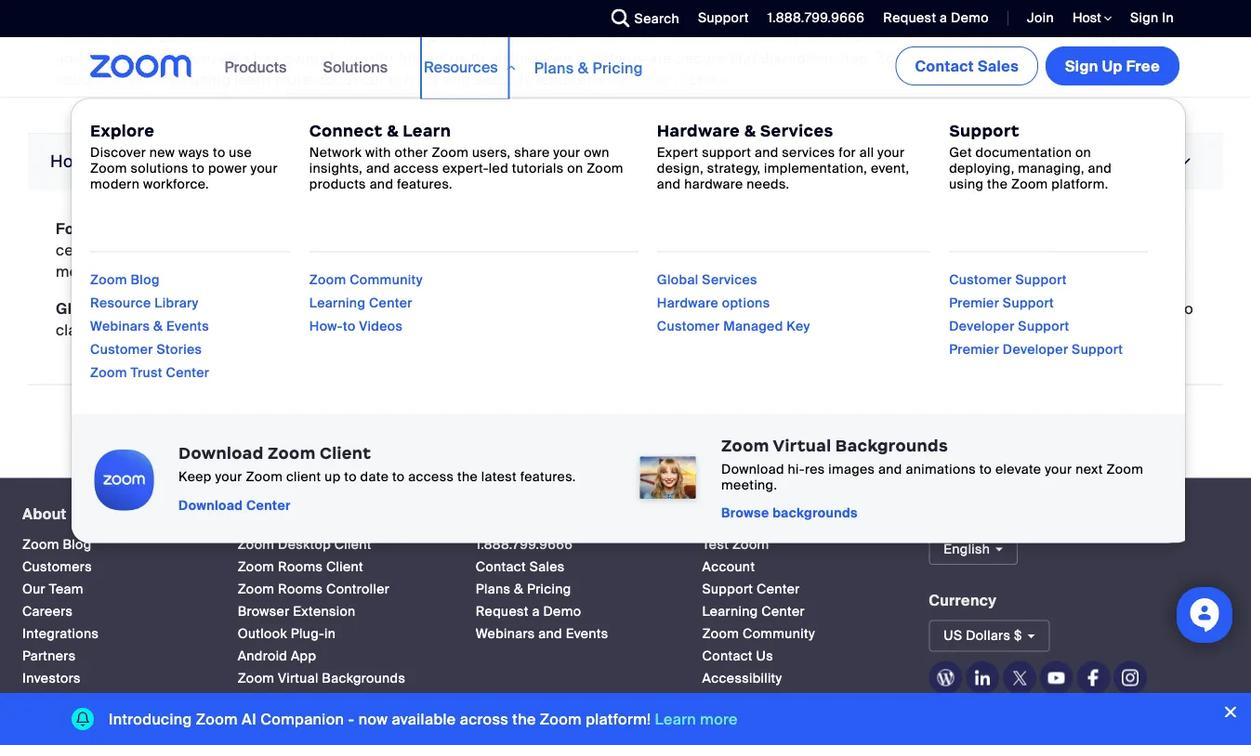 Task type: describe. For each thing, give the bounding box(es) containing it.
companion
[[260, 710, 344, 729]]

introducing
[[109, 710, 192, 729]]

zoom virtual backgrounds image
[[633, 445, 703, 514]]

support inside support get documentation on deploying, managing, and using the zoom platform.
[[949, 121, 1020, 141]]

2 heading from the left
[[929, 506, 1251, 522]]

your up fingertips
[[394, 26, 425, 46]]

explore discover new ways to use zoom solutions to power your modern workforce.
[[90, 121, 278, 193]]

our
[[22, 580, 46, 598]]

your up the features
[[543, 48, 574, 67]]

more inside securing your zoom meetings can start before your event even begins, with a robust set of pre-meeting features, including waiting rooms, join by domain, and passcodes. zoom also has controls at your fingertips to ensure your meetings are secure and disruption-free. zoom takes care to ensure your data is secure at all times using learn more about our privacy and security features
[[275, 69, 312, 89]]

1 horizontal spatial developer support link
[[949, 318, 1070, 335]]

library
[[155, 295, 199, 312]]

your down before on the left
[[364, 48, 395, 67]]

ways
[[179, 144, 209, 161]]

extension
[[293, 603, 356, 620]]

for us customers:
[[56, 219, 194, 238]]

join inside securing your zoom meetings can start before your event even begins, with a robust set of pre-meeting features, including waiting rooms, join by domain, and passcodes. zoom also has controls at your fingertips to ensure your meetings are secure and disruption-free. zoom takes care to ensure your data is secure at all times using learn more about our privacy and security features
[[1055, 26, 1086, 46]]

accessibility
[[702, 670, 782, 687]]

elevate
[[996, 461, 1041, 478]]

sustainability & esg link
[[22, 714, 151, 731]]

explore
[[90, 121, 155, 141]]

webinars and events link
[[476, 625, 608, 642]]

will
[[878, 240, 901, 260]]

meeting
[[739, 26, 798, 46]]

support up premier developer support link
[[1018, 318, 1070, 335]]

2 ensure from the left
[[1019, 48, 1068, 67]]

trust
[[131, 364, 162, 382]]

zoom blog link for customers
[[22, 536, 92, 553]]

techsoup
[[435, 299, 507, 318]]

your inside explore discover new ways to use zoom solutions to power your modern workforce.
[[251, 160, 278, 177]]

managing,
[[1018, 160, 1085, 177]]

request inside 1.888.799.9666 contact sales plans & pricing request a demo webinars and events
[[476, 603, 529, 620]]

hardware
[[684, 175, 743, 193]]

for
[[839, 144, 856, 161]]

plans inside 1.888.799.9666 contact sales plans & pricing request a demo webinars and events
[[476, 580, 511, 598]]

your inside hardware & services expert support and services for all your design, strategy, implementation, event, and hardware needs.
[[878, 144, 905, 161]]

hardware inside hardware & services expert support and services for all your design, strategy, implementation, event, and hardware needs.
[[657, 121, 740, 141]]

learning inside the test zoom account support center learning center zoom community contact us accessibility developer support privacy, security, legal policies, and modern slaver
[[702, 603, 758, 620]]

support up test zoom 'link' on the right bottom
[[702, 504, 762, 524]]

1 horizontal spatial at
[[346, 48, 360, 67]]

support right set
[[698, 9, 749, 26]]

support down details
[[1072, 341, 1123, 358]]

meetings
[[205, 26, 272, 46]]

verified
[[566, 299, 620, 318]]

trust
[[643, 69, 676, 89]]

support down customer support link
[[1003, 295, 1054, 312]]

global for global non-profit discount:
[[56, 299, 104, 318]]

english
[[944, 540, 990, 558]]

get
[[949, 144, 972, 161]]

discount:
[[188, 299, 258, 318]]

zoom inside zoom blog customers our team careers integrations partners investors press sustainability & esg
[[22, 536, 59, 553]]

and inside 1.888.799.9666 contact sales plans & pricing request a demo webinars and events
[[538, 625, 562, 642]]

fingertips
[[398, 48, 467, 67]]

1 vertical spatial learning center link
[[702, 603, 805, 620]]

charges,
[[483, 240, 545, 260]]

in
[[1162, 9, 1174, 26]]

and inside zoom collaborates with techsoup to offer verified non-profit organizations worldwide a special discount. for further details and to claim this offer. please visit their
[[1148, 299, 1175, 318]]

the inside 'download zoom client keep your zoom client up to date to access the latest features.'
[[457, 468, 478, 486]]

with inside connect & learn network with other zoom users, share your own insights, and access expert-led tutorials on zoom products and features.
[[365, 144, 391, 161]]

a inside zoom collaborates with techsoup to offer verified non-profit organizations worldwide a special discount. for further details and to claim this offer. please visit their
[[877, 299, 886, 318]]

to inside the zoom virtual backgrounds download hi-res images and animations to elevate your next zoom meeting.
[[979, 461, 992, 478]]

using inside securing your zoom meetings can start before your event even begins, with a robust set of pre-meeting features, including waiting rooms, join by domain, and passcodes. zoom also has controls at your fingertips to ensure your meetings are secure and disruption-free. zoom takes care to ensure your data is secure at all times using learn more about our privacy and security features
[[191, 69, 231, 89]]

the for introducing
[[512, 710, 536, 729]]

claim
[[56, 320, 95, 340]]

0 horizontal spatial at
[[109, 69, 123, 89]]

.
[[725, 69, 729, 89]]

privacy, security, legal policies, and modern slaver link
[[702, 714, 885, 745]]

host button
[[1073, 9, 1112, 27]]

1.888.799.9666 for 1.888.799.9666
[[767, 9, 865, 26]]

this
[[99, 320, 125, 340]]

customers:
[[109, 219, 194, 238]]

takes
[[922, 48, 961, 67]]

your up the passcodes.
[[124, 26, 155, 46]]

& inside connect & learn network with other zoom users, share your own insights, and access expert-led tutorials on zoom products and features.
[[387, 121, 399, 141]]

us dollars $
[[944, 627, 1022, 645]]

download center
[[179, 497, 291, 514]]

resources button
[[424, 37, 516, 97]]

community inside the test zoom account support center learning center zoom community contact us accessibility developer support privacy, security, legal policies, and modern slaver
[[743, 625, 815, 642]]

support center link
[[702, 580, 800, 598]]

use
[[229, 144, 252, 161]]

documentation
[[976, 144, 1072, 161]]

integrations link
[[22, 625, 99, 642]]

support down account link
[[702, 580, 753, 598]]

esg
[[124, 714, 151, 731]]

us inside us dollars $ popup button
[[944, 627, 962, 645]]

premier developer support link
[[949, 341, 1123, 358]]

center down test zoom 'link' on the right bottom
[[757, 580, 800, 598]]

2 rooms from the top
[[278, 580, 323, 598]]

team
[[49, 580, 83, 598]]

services inside global services hardware options customer managed key
[[702, 271, 757, 289]]

offer
[[529, 299, 563, 318]]

search
[[634, 10, 679, 27]]

manual
[[215, 240, 268, 260]]

deploying,
[[949, 160, 1015, 177]]

contact inside 1.888.799.9666 contact sales plans & pricing request a demo webinars and events
[[476, 558, 526, 575]]

approved,
[[616, 240, 688, 260]]

products
[[225, 57, 287, 77]]

customer support premier support developer support premier developer support
[[949, 271, 1123, 358]]

meeting.
[[721, 476, 777, 494]]

0 horizontal spatial zoom community link
[[309, 271, 423, 289]]

1 heading from the left
[[476, 506, 669, 522]]

contact sales link inside meetings navigation
[[896, 46, 1038, 86]]

global services link
[[657, 271, 757, 289]]

is
[[1143, 48, 1155, 67]]

account link
[[702, 558, 755, 575]]

non- inside zoom collaborates with techsoup to offer verified non-profit organizations worldwide a special discount. for further details and to claim this offer. please visit their
[[624, 299, 657, 318]]

zoom inside support get documentation on deploying, managing, and using the zoom platform.
[[1011, 175, 1048, 193]]

1 premier from the top
[[949, 295, 999, 312]]

paid
[[843, 240, 874, 260]]

download zoom client image
[[90, 445, 160, 514]]

features. inside 'download zoom client keep your zoom client up to date to access the latest features.'
[[520, 468, 576, 486]]

support inside dropdown button
[[186, 151, 249, 172]]

1 rooms from the top
[[278, 558, 323, 575]]

sales inside meetings navigation
[[978, 56, 1019, 76]]

discount.
[[946, 299, 1012, 318]]

customer inside customer support premier support developer support premier developer support
[[949, 271, 1012, 289]]

domain,
[[1110, 26, 1170, 46]]

client
[[286, 468, 321, 486]]

press
[[22, 692, 58, 709]]

products button
[[225, 37, 295, 97]]

organizations
[[700, 299, 797, 318]]

with inside zoom collaborates with techsoup to offer verified non-profit organizations worldwide a special discount. for further details and to claim this offer. please visit their
[[401, 299, 431, 318]]

1 vertical spatial zoom community link
[[702, 625, 815, 642]]

0 vertical spatial request
[[883, 9, 936, 26]]

access inside 'download zoom client keep your zoom client up to date to access the latest features.'
[[408, 468, 454, 486]]

0 vertical spatial developer
[[949, 318, 1015, 335]]

services inside hardware & services expert support and services for all your design, strategy, implementation, event, and hardware needs.
[[760, 121, 834, 141]]

for inside zoom collaborates with techsoup to offer verified non-profit organizations worldwide a special discount. for further details and to claim this offer. please visit their
[[1016, 299, 1040, 318]]

zoom inside dropdown button
[[135, 151, 182, 172]]

1 profit from the left
[[144, 299, 184, 318]]

1 ensure from the left
[[489, 48, 539, 67]]

events inside zoom blog resource library webinars & events customer stories zoom trust center
[[166, 318, 209, 335]]

sign for sign in
[[1130, 9, 1159, 26]]

center inside zoom blog resource library webinars & events customer stories zoom trust center
[[166, 364, 209, 382]]

us dollars $ button
[[929, 620, 1050, 652]]

host
[[1073, 9, 1104, 26]]

us inside 'how does zoom support non-profits?' tab list
[[84, 219, 105, 238]]

1 vertical spatial developer
[[1003, 341, 1068, 358]]

applicable
[[721, 240, 796, 260]]

backgrounds inside zoom desktop client zoom rooms client zoom rooms controller browser extension outlook plug-in android app zoom virtual backgrounds
[[322, 670, 405, 687]]

how does zoom support non-profits? tab list
[[28, 0, 1223, 385]]

virtual inside the zoom virtual backgrounds download hi-res images and animations to elevate your next zoom meeting.
[[773, 435, 831, 456]]

including
[[869, 26, 935, 46]]

download zoom client keep your zoom client up to date to access the latest features.
[[179, 443, 576, 486]]

a inside 1.888.799.9666 contact sales plans & pricing request a demo webinars and events
[[532, 603, 540, 620]]

developer inside the test zoom account support center learning center zoom community contact us accessibility developer support privacy, security, legal policies, and modern slaver
[[702, 692, 767, 709]]

result
[[353, 240, 394, 260]]

across
[[460, 710, 509, 729]]

resource library link
[[90, 295, 199, 312]]

may
[[141, 240, 171, 260]]

support link up test zoom 'link' on the right bottom
[[702, 504, 762, 524]]

certificate.
[[1039, 219, 1116, 238]]

your up customer support link
[[1015, 240, 1045, 260]]

a up takes
[[940, 9, 948, 26]]

& inside 1.888.799.9666 contact sales plans & pricing request a demo webinars and events
[[514, 580, 524, 598]]

plans & pricing
[[534, 58, 643, 77]]

design,
[[657, 160, 704, 177]]

1 vertical spatial learn
[[655, 710, 696, 729]]

connect & learn network with other zoom users, share your own insights, and access expert-led tutorials on zoom products and features.
[[309, 121, 624, 193]]

support link right set
[[698, 9, 749, 26]]

your inside connect & learn network with other zoom users, share your own insights, and access expert-led tutorials on zoom products and features.
[[553, 144, 580, 161]]

your inside the zoom virtual backgrounds download hi-res images and animations to elevate your next zoom meeting.
[[1045, 461, 1072, 478]]

backgrounds
[[773, 505, 858, 522]]

zoom virtual backgrounds link
[[238, 670, 405, 687]]

payment
[[1107, 240, 1169, 260]]

test zoom link
[[702, 536, 769, 553]]

your down by on the right top of page
[[1072, 48, 1103, 67]]

product information navigation
[[71, 37, 1195, 544]]

learn inside connect & learn network with other zoom users, share your own insights, and access expert-led tutorials on zoom products and features.
[[403, 121, 451, 141]]

customer stories link
[[90, 341, 202, 358]]

how does zoom support non-profits? main content
[[0, 0, 1251, 478]]

data
[[1107, 48, 1139, 67]]

careers
[[22, 603, 73, 620]]

zoom blog resource library webinars & events customer stories zoom trust center
[[90, 271, 209, 382]]

animations
[[906, 461, 976, 478]]

learn more link
[[655, 710, 738, 729]]

2 vertical spatial client
[[326, 558, 363, 575]]

0 horizontal spatial secure
[[56, 69, 105, 89]]

and inside the zoom virtual backgrounds download hi-res images and animations to elevate your next zoom meeting.
[[878, 461, 902, 478]]

can
[[276, 26, 303, 46]]

to inside 'zoom community learning center how-to videos'
[[343, 318, 356, 335]]

zoom inside zoom collaborates with techsoup to offer verified non-profit organizations worldwide a special discount. for further details and to claim this offer. please visit their
[[262, 299, 304, 318]]

the for support
[[987, 175, 1008, 193]]

client for desktop
[[334, 536, 372, 553]]

0 horizontal spatial learning center link
[[309, 295, 413, 312]]



Task type: vqa. For each thing, say whether or not it's contained in the screenshot.
Community in the ZOOM COMMUNITY LEARNING CENTER HOW-TO VIDEOS
yes



Task type: locate. For each thing, give the bounding box(es) containing it.
our inside securing your zoom meetings can start before your event even begins, with a robust set of pre-meeting features, including waiting rooms, join by domain, and passcodes. zoom also has controls at your fingertips to ensure your meetings are secure and disruption-free. zoom takes care to ensure your data is secure at all times using learn more about our privacy and security features
[[361, 69, 385, 89]]

with left other
[[365, 144, 391, 161]]

in down extension
[[324, 625, 336, 642]]

sales down 1.888.799.9666 link
[[530, 558, 565, 575]]

contact sales link down 1.888.799.9666 link
[[476, 558, 565, 575]]

request up webinars and events link
[[476, 603, 529, 620]]

1 vertical spatial access
[[408, 468, 454, 486]]

resource
[[90, 295, 151, 312]]

1 vertical spatial developer support link
[[702, 692, 822, 709]]

a up "meetings"
[[601, 26, 610, 46]]

in for desktop
[[324, 625, 336, 642]]

zoom blog link for resource library
[[90, 271, 160, 289]]

pricing inside product information navigation
[[593, 58, 643, 77]]

using inside support get documentation on deploying, managing, and using the zoom platform.
[[949, 175, 984, 193]]

heading
[[476, 506, 669, 522], [929, 506, 1251, 522]]

0 horizontal spatial webinars
[[90, 318, 150, 335]]

all inside hardware & services expert support and services for all your design, strategy, implementation, event, and hardware needs.
[[860, 144, 874, 161]]

press link
[[22, 692, 58, 709]]

1 vertical spatial us
[[944, 627, 962, 645]]

zoom blog link up resource
[[90, 271, 160, 289]]

1 horizontal spatial contact
[[702, 647, 753, 664]]

0 vertical spatial hardware
[[657, 121, 740, 141]]

download for download center
[[179, 497, 243, 514]]

plans
[[534, 58, 574, 77], [476, 580, 511, 598]]

0 horizontal spatial support
[[186, 151, 249, 172]]

support up further
[[1015, 271, 1067, 289]]

2 hardware from the top
[[657, 295, 719, 312]]

secure up center
[[676, 48, 726, 67]]

0 vertical spatial in
[[599, 69, 612, 89]]

1 vertical spatial hardware
[[657, 295, 719, 312]]

submit
[[871, 219, 920, 238]]

customer inside global services hardware options customer managed key
[[657, 318, 720, 335]]

legal
[[810, 714, 845, 731]]

blog up resource library link
[[131, 271, 160, 289]]

initial
[[414, 240, 453, 260]]

footer
[[0, 478, 1251, 745]]

us up certificates
[[84, 219, 105, 238]]

& inside zoom blog resource library webinars & events customer stories zoom trust center
[[153, 318, 163, 335]]

1 our from the left
[[361, 69, 385, 89]]

more
[[275, 69, 312, 89], [700, 710, 738, 729]]

and
[[56, 48, 83, 67], [730, 48, 757, 67], [444, 69, 471, 89], [755, 144, 779, 161], [366, 160, 390, 177], [1088, 160, 1112, 177], [370, 175, 393, 193], [657, 175, 681, 193], [322, 240, 349, 260], [1148, 299, 1175, 318], [878, 461, 902, 478], [538, 625, 562, 642], [759, 737, 783, 745]]

all down the passcodes.
[[127, 69, 143, 89]]

0 horizontal spatial us
[[84, 219, 105, 238]]

rooms down the zoom rooms client link
[[278, 580, 323, 598]]

1 horizontal spatial services
[[760, 121, 834, 141]]

modern
[[786, 737, 835, 745]]

services up the hardware options link
[[702, 271, 757, 289]]

customer down this in the left of the page
[[90, 341, 153, 358]]

center down client
[[246, 497, 291, 514]]

1 vertical spatial pricing
[[527, 580, 571, 598]]

refunded
[[927, 240, 992, 260]]

learning center link down support center link
[[702, 603, 805, 620]]

premier down customer support link
[[949, 295, 999, 312]]

before
[[343, 26, 390, 46]]

center down support center link
[[761, 603, 805, 620]]

sales inside 1.888.799.9666 contact sales plans & pricing request a demo webinars and events
[[530, 558, 565, 575]]

request up takes
[[883, 9, 936, 26]]

sign left up
[[1065, 56, 1098, 76]]

1 vertical spatial virtual
[[278, 670, 318, 687]]

join link left host
[[1013, 0, 1059, 37]]

blog inside zoom blog customers our team careers integrations partners investors press sustainability & esg
[[63, 536, 92, 553]]

1 vertical spatial non-
[[624, 299, 657, 318]]

0 vertical spatial zoom community link
[[309, 271, 423, 289]]

community up us at right
[[743, 625, 815, 642]]

led
[[489, 160, 508, 177]]

in down "meetings"
[[599, 69, 612, 89]]

care
[[965, 48, 997, 67]]

zoom logo image
[[90, 55, 192, 78]]

at down before on the left
[[346, 48, 360, 67]]

1 horizontal spatial sign
[[1130, 9, 1159, 26]]

features. inside connect & learn network with other zoom users, share your own insights, and access expert-led tutorials on zoom products and features.
[[397, 175, 453, 193]]

hardware up 'expert'
[[657, 121, 740, 141]]

hardware inside global services hardware options customer managed key
[[657, 295, 719, 312]]

download up the keep
[[179, 443, 264, 464]]

backgrounds
[[835, 435, 948, 456], [322, 670, 405, 687]]

share
[[514, 144, 550, 161]]

sign in
[[1130, 9, 1174, 26]]

0 horizontal spatial on
[[567, 160, 583, 177]]

customers link
[[22, 558, 92, 575]]

1.888.799.9666 contact sales plans & pricing request a demo webinars and events
[[476, 536, 608, 642]]

2 our from the left
[[616, 69, 639, 89]]

1 horizontal spatial with
[[401, 299, 431, 318]]

profit inside zoom collaborates with techsoup to offer verified non-profit organizations worldwide a special discount. for further details and to claim this offer. please visit their
[[657, 299, 696, 318]]

1 horizontal spatial learn
[[655, 710, 696, 729]]

0 vertical spatial secure
[[676, 48, 726, 67]]

1 vertical spatial more
[[700, 710, 738, 729]]

download down the keep
[[179, 497, 243, 514]]

0 vertical spatial webinars
[[90, 318, 150, 335]]

implementation,
[[764, 160, 867, 177]]

developer down premier support link
[[949, 318, 1015, 335]]

more up 'policies,'
[[700, 710, 738, 729]]

0 vertical spatial developer support link
[[949, 318, 1070, 335]]

strategy,
[[707, 160, 761, 177]]

1 horizontal spatial heading
[[929, 506, 1251, 522]]

0 vertical spatial plans
[[534, 58, 574, 77]]

blog for customers
[[63, 536, 92, 553]]

accessibility link
[[702, 670, 782, 687]]

zoom inside explore discover new ways to use zoom solutions to power your modern workforce.
[[90, 160, 127, 177]]

more down controls
[[275, 69, 312, 89]]

0 vertical spatial for
[[56, 219, 80, 238]]

0 horizontal spatial ensure
[[489, 48, 539, 67]]

zoom rooms controller link
[[238, 580, 390, 598]]

contact inside the test zoom account support center learning center zoom community contact us accessibility developer support privacy, security, legal policies, and modern slaver
[[702, 647, 753, 664]]

download for download
[[238, 504, 311, 524]]

backgrounds up images
[[835, 435, 948, 456]]

your right for
[[878, 144, 905, 161]]

on left 'own' on the left of page
[[567, 160, 583, 177]]

1 horizontal spatial webinars
[[476, 625, 535, 642]]

download left the hi- on the right bottom of the page
[[721, 461, 784, 478]]

rooms,
[[997, 26, 1051, 46]]

zoom trust center link
[[90, 364, 209, 382]]

0 vertical spatial events
[[166, 318, 209, 335]]

1 vertical spatial backgrounds
[[322, 670, 405, 687]]

1 vertical spatial contact sales link
[[476, 558, 565, 575]]

1 horizontal spatial all
[[860, 144, 874, 161]]

demo
[[951, 9, 989, 26], [543, 603, 581, 620]]

0 vertical spatial blog
[[131, 271, 160, 289]]

request
[[883, 9, 936, 26], [476, 603, 529, 620]]

virtual up the hi- on the right bottom of the page
[[773, 435, 831, 456]]

0 horizontal spatial sales
[[530, 558, 565, 575]]

pricing inside 1.888.799.9666 contact sales plans & pricing request a demo webinars and events
[[527, 580, 571, 598]]

0 horizontal spatial more
[[275, 69, 312, 89]]

join
[[1027, 9, 1054, 26], [1055, 26, 1086, 46]]

your
[[124, 26, 155, 46], [394, 26, 425, 46], [364, 48, 395, 67], [543, 48, 574, 67], [1072, 48, 1103, 67], [553, 144, 580, 161], [878, 144, 905, 161], [251, 160, 278, 177], [924, 219, 955, 238], [1015, 240, 1045, 260], [1045, 461, 1072, 478], [215, 468, 242, 486]]

on inside connect & learn network with other zoom users, share your own insights, and access expert-led tutorials on zoom products and features.
[[567, 160, 583, 177]]

0 horizontal spatial in
[[324, 625, 336, 642]]

0 horizontal spatial virtual
[[278, 670, 318, 687]]

0 vertical spatial all
[[127, 69, 143, 89]]

us
[[756, 647, 773, 664]]

0 horizontal spatial learn
[[403, 121, 451, 141]]

needs.
[[747, 175, 790, 193]]

access inside connect & learn network with other zoom users, share your own insights, and access expert-led tutorials on zoom products and features.
[[393, 160, 439, 177]]

support up "security,"
[[771, 692, 822, 709]]

on
[[1075, 144, 1091, 161], [567, 160, 583, 177]]

0 horizontal spatial customer
[[90, 341, 153, 358]]

plans down 1.888.799.9666 link
[[476, 580, 511, 598]]

1 horizontal spatial learning center link
[[702, 603, 805, 620]]

some
[[1120, 219, 1162, 238]]

android app link
[[238, 647, 316, 664]]

1 horizontal spatial our
[[616, 69, 639, 89]]

contact inside meetings navigation
[[915, 56, 974, 76]]

for down customer support link
[[1016, 299, 1040, 318]]

1 horizontal spatial features.
[[520, 468, 576, 486]]

heading up 1.888.799.9666 link
[[476, 506, 669, 522]]

expert-
[[442, 160, 489, 177]]

blog for resource
[[131, 271, 160, 289]]

contact up accessibility
[[702, 647, 753, 664]]

contact down waiting at the right top of the page
[[915, 56, 974, 76]]

sales
[[978, 56, 1019, 76], [530, 558, 565, 575]]

global up claim
[[56, 299, 104, 318]]

rooms down desktop
[[278, 558, 323, 575]]

collaborates
[[308, 299, 397, 318]]

center inside 'zoom community learning center how-to videos'
[[369, 295, 413, 312]]

waiting
[[939, 26, 993, 46]]

services up services
[[760, 121, 834, 141]]

0 vertical spatial customer
[[949, 271, 1012, 289]]

in our trust center .
[[599, 69, 729, 89]]

your up refunded
[[924, 219, 955, 238]]

blog inside zoom blog resource library webinars & events customer stories zoom trust center
[[131, 271, 160, 289]]

to submit your exemption certificate. some certificates may need manual review and result in initial tax charges, but once approved, any applicable taxes paid will be refunded to your original payment method.
[[56, 219, 1169, 281]]

0 vertical spatial features.
[[397, 175, 453, 193]]

support inside hardware & services expert support and services for all your design, strategy, implementation, event, and hardware needs.
[[702, 144, 751, 161]]

privacy
[[389, 69, 440, 89]]

using down 'also'
[[191, 69, 231, 89]]

webinars up across
[[476, 625, 535, 642]]

1 vertical spatial at
[[109, 69, 123, 89]]

in inside zoom desktop client zoom rooms client zoom rooms controller browser extension outlook plug-in android app zoom virtual backgrounds
[[324, 625, 336, 642]]

0 vertical spatial learning
[[309, 295, 366, 312]]

on up "platform."
[[1075, 144, 1091, 161]]

events up stories
[[166, 318, 209, 335]]

access right date
[[408, 468, 454, 486]]

1.888.799.9666 inside 1.888.799.9666 contact sales plans & pricing request a demo webinars and events
[[476, 536, 573, 553]]

1 vertical spatial community
[[743, 625, 815, 642]]

2 vertical spatial with
[[401, 299, 431, 318]]

0 vertical spatial demo
[[951, 9, 989, 26]]

banner
[[68, 37, 1195, 544]]

meetings navigation
[[892, 37, 1183, 89]]

customer inside zoom blog resource library webinars & events customer stories zoom trust center
[[90, 341, 153, 358]]

0 horizontal spatial demo
[[543, 603, 581, 620]]

contact sales link down waiting at the right top of the page
[[896, 46, 1038, 86]]

hardware down global services link
[[657, 295, 719, 312]]

the right across
[[512, 710, 536, 729]]

2 premier from the top
[[949, 341, 999, 358]]

download
[[179, 443, 264, 464], [721, 461, 784, 478], [179, 497, 243, 514], [238, 504, 311, 524]]

sign up free button
[[1046, 46, 1180, 86]]

events inside 1.888.799.9666 contact sales plans & pricing request a demo webinars and events
[[566, 625, 608, 642]]

contact
[[915, 56, 974, 76], [476, 558, 526, 575], [702, 647, 753, 664]]

1 horizontal spatial ensure
[[1019, 48, 1068, 67]]

the inside support get documentation on deploying, managing, and using the zoom platform.
[[987, 175, 1008, 193]]

0 vertical spatial at
[[346, 48, 360, 67]]

demo up care
[[951, 9, 989, 26]]

with left techsoup
[[401, 299, 431, 318]]

demo up webinars and events link
[[543, 603, 581, 620]]

0 vertical spatial community
[[350, 271, 423, 289]]

download inside the zoom virtual backgrounds download hi-res images and animations to elevate your next zoom meeting.
[[721, 461, 784, 478]]

center down stories
[[166, 364, 209, 382]]

sign left the in
[[1130, 9, 1159, 26]]

download for download zoom client keep your zoom client up to date to access the latest features.
[[179, 443, 264, 464]]

community inside 'zoom community learning center how-to videos'
[[350, 271, 423, 289]]

& inside hardware & services expert support and services for all your design, strategy, implementation, event, and hardware needs.
[[744, 121, 756, 141]]

your up download center
[[215, 468, 242, 486]]

1 horizontal spatial backgrounds
[[835, 435, 948, 456]]

how-
[[309, 318, 343, 335]]

1 hardware from the top
[[657, 121, 740, 141]]

0 horizontal spatial join
[[1027, 9, 1054, 26]]

sign inside button
[[1065, 56, 1098, 76]]

0 horizontal spatial request
[[476, 603, 529, 620]]

contact sales link
[[896, 46, 1038, 86], [476, 558, 565, 575]]

features. right latest
[[520, 468, 576, 486]]

footer containing about
[[0, 478, 1251, 745]]

learning up 'how-' on the left of page
[[309, 295, 366, 312]]

at down the passcodes.
[[109, 69, 123, 89]]

0 vertical spatial more
[[275, 69, 312, 89]]

and inside the to submit your exemption certificate. some certificates may need manual review and result in initial tax charges, but once approved, any applicable taxes paid will be refunded to your original payment method.
[[322, 240, 349, 260]]

1 horizontal spatial plans
[[534, 58, 574, 77]]

website.
[[291, 320, 351, 340]]

services
[[782, 144, 835, 161]]

on inside support get documentation on deploying, managing, and using the zoom platform.
[[1075, 144, 1091, 161]]

support up get
[[949, 121, 1020, 141]]

1 vertical spatial learning
[[702, 603, 758, 620]]

-
[[348, 710, 355, 729]]

also
[[219, 48, 249, 67]]

key
[[787, 318, 810, 335]]

1 vertical spatial the
[[457, 468, 478, 486]]

plans down begins,
[[534, 58, 574, 77]]

outlook plug-in link
[[238, 625, 336, 642]]

& inside zoom blog customers our team careers integrations partners investors press sustainability & esg
[[111, 714, 120, 731]]

1 vertical spatial webinars
[[476, 625, 535, 642]]

1 horizontal spatial virtual
[[773, 435, 831, 456]]

right image
[[1172, 153, 1197, 170]]

visit
[[222, 320, 251, 340]]

sign
[[1130, 9, 1159, 26], [1065, 56, 1098, 76]]

backgrounds inside the zoom virtual backgrounds download hi-res images and animations to elevate your next zoom meeting.
[[835, 435, 948, 456]]

with inside securing your zoom meetings can start before your event even begins, with a robust set of pre-meeting features, including waiting rooms, join by domain, and passcodes. zoom also has controls at your fingertips to ensure your meetings are secure and disruption-free. zoom takes care to ensure your data is secure at all times using learn more about our privacy and security features
[[568, 26, 597, 46]]

client for zoom
[[320, 443, 371, 464]]

sign for sign up free
[[1065, 56, 1098, 76]]

0 vertical spatial with
[[568, 26, 597, 46]]

browser extension link
[[238, 603, 356, 620]]

2 horizontal spatial customer
[[949, 271, 1012, 289]]

0 horizontal spatial sign
[[1065, 56, 1098, 76]]

virtual inside zoom desktop client zoom rooms client zoom rooms controller browser extension outlook plug-in android app zoom virtual backgrounds
[[278, 670, 318, 687]]

1 vertical spatial 1.888.799.9666
[[476, 536, 573, 553]]

a up webinars and events link
[[532, 603, 540, 620]]

0 vertical spatial premier
[[949, 295, 999, 312]]

1 vertical spatial secure
[[56, 69, 105, 89]]

ensure down rooms,
[[1019, 48, 1068, 67]]

set
[[664, 26, 686, 46]]

outlook
[[238, 625, 287, 642]]

once
[[576, 240, 612, 260]]

in inside the to submit your exemption certificate. some certificates may need manual review and result in initial tax charges, but once approved, any applicable taxes paid will be refunded to your original payment method.
[[398, 240, 411, 260]]

demo inside 1.888.799.9666 contact sales plans & pricing request a demo webinars and events
[[543, 603, 581, 620]]

securing
[[56, 26, 120, 46]]

0 horizontal spatial non-
[[253, 151, 291, 172]]

join link up meetings navigation
[[1027, 9, 1054, 26]]

2 vertical spatial contact
[[702, 647, 753, 664]]

event
[[429, 26, 469, 46]]

0 vertical spatial rooms
[[278, 558, 323, 575]]

0 horizontal spatial developer support link
[[702, 692, 822, 709]]

global inside global services hardware options customer managed key
[[657, 271, 699, 289]]

customer down the hardware options link
[[657, 318, 720, 335]]

currency
[[929, 591, 997, 611]]

zoom blog customers our team careers integrations partners investors press sustainability & esg
[[22, 536, 151, 731]]

global for global services hardware options customer managed key
[[657, 271, 699, 289]]

developer support link down premier support link
[[949, 318, 1070, 335]]

1.888.799.9666 up disruption-
[[767, 9, 865, 26]]

start
[[306, 26, 339, 46]]

customer up discount.
[[949, 271, 1012, 289]]

developer support link up "security,"
[[702, 692, 822, 709]]

0 horizontal spatial services
[[702, 271, 757, 289]]

global inside 'how does zoom support non-profits?' tab list
[[56, 299, 104, 318]]

developer down further
[[1003, 341, 1068, 358]]

browse backgrounds link
[[721, 505, 858, 522]]

all inside securing your zoom meetings can start before your event even begins, with a robust set of pre-meeting features, including waiting rooms, join by domain, and passcodes. zoom also has controls at your fingertips to ensure your meetings are secure and disruption-free. zoom takes care to ensure your data is secure at all times using learn more about our privacy and security features
[[127, 69, 143, 89]]

passcodes.
[[87, 48, 170, 67]]

webinars inside zoom blog resource library webinars & events customer stories zoom trust center
[[90, 318, 150, 335]]

1 vertical spatial global
[[56, 299, 104, 318]]

introducing zoom ai companion - now available across the zoom platform! learn more
[[109, 710, 738, 729]]

1 vertical spatial request
[[476, 603, 529, 620]]

0 vertical spatial 1.888.799.9666
[[767, 9, 865, 26]]

join link
[[1013, 0, 1059, 37], [1027, 9, 1054, 26]]

security
[[475, 69, 532, 89]]

2 profit from the left
[[657, 299, 696, 318]]

account
[[702, 558, 755, 575]]

developer down accessibility "link"
[[702, 692, 767, 709]]

banner containing explore
[[68, 37, 1195, 544]]

zoom community link down result
[[309, 271, 423, 289]]

0 horizontal spatial heading
[[476, 506, 669, 522]]

webinars down resource
[[90, 318, 150, 335]]

learning inside 'zoom community learning center how-to videos'
[[309, 295, 366, 312]]

access
[[393, 160, 439, 177], [408, 468, 454, 486]]

non- inside dropdown button
[[253, 151, 291, 172]]

details
[[1096, 299, 1144, 318]]

1 horizontal spatial global
[[657, 271, 699, 289]]

a inside securing your zoom meetings can start before your event even begins, with a robust set of pre-meeting features, including waiting rooms, join by domain, and passcodes. zoom also has controls at your fingertips to ensure your meetings are secure and disruption-free. zoom takes care to ensure your data is secure at all times using learn more about our privacy and security features
[[601, 26, 610, 46]]

community down result
[[350, 271, 423, 289]]

zoom inside 'zoom community learning center how-to videos'
[[309, 271, 346, 289]]

support link up .
[[684, 0, 754, 37]]

in left initial
[[398, 240, 411, 260]]

2 horizontal spatial the
[[987, 175, 1008, 193]]

non- right verified
[[624, 299, 657, 318]]

zoom desktop client zoom rooms client zoom rooms controller browser extension outlook plug-in android app zoom virtual backgrounds
[[238, 536, 405, 687]]

your inside 'download zoom client keep your zoom client up to date to access the latest features.'
[[215, 468, 242, 486]]

plans inside product information navigation
[[534, 58, 574, 77]]

1 horizontal spatial us
[[944, 627, 962, 645]]

pricing up webinars and events link
[[527, 580, 571, 598]]

client inside 'download zoom client keep your zoom client up to date to access the latest features.'
[[320, 443, 371, 464]]

the down documentation
[[987, 175, 1008, 193]]

0 vertical spatial sign
[[1130, 9, 1159, 26]]

1 horizontal spatial profit
[[657, 299, 696, 318]]

2 horizontal spatial contact
[[915, 56, 974, 76]]

0 vertical spatial services
[[760, 121, 834, 141]]

blog
[[131, 271, 160, 289], [63, 536, 92, 553]]

zoom community link up us at right
[[702, 625, 815, 642]]

1 vertical spatial client
[[334, 536, 372, 553]]

0 horizontal spatial 1.888.799.9666
[[476, 536, 573, 553]]

webinars inside 1.888.799.9666 contact sales plans & pricing request a demo webinars and events
[[476, 625, 535, 642]]

and inside the test zoom account support center learning center zoom community contact us accessibility developer support privacy, security, legal policies, and modern slaver
[[759, 737, 783, 745]]

zoom blog link
[[90, 271, 160, 289], [22, 536, 92, 553]]

tutorials
[[512, 160, 564, 177]]

contact down 1.888.799.9666 link
[[476, 558, 526, 575]]

join left by on the right top of page
[[1055, 26, 1086, 46]]

meetings
[[578, 48, 645, 67]]

options
[[722, 295, 770, 312]]

plug-
[[291, 625, 324, 642]]

1 horizontal spatial non-
[[624, 299, 657, 318]]

videos
[[359, 318, 403, 335]]

learning center link up how-to videos link
[[309, 295, 413, 312]]

0 horizontal spatial contact
[[476, 558, 526, 575]]

1 vertical spatial using
[[949, 175, 984, 193]]

learn
[[403, 121, 451, 141], [655, 710, 696, 729]]

virtual down app
[[278, 670, 318, 687]]

0 vertical spatial access
[[393, 160, 439, 177]]

0 horizontal spatial global
[[56, 299, 104, 318]]

community
[[350, 271, 423, 289], [743, 625, 815, 642]]

resources
[[424, 57, 498, 77]]

security,
[[753, 714, 807, 731]]

1.888.799.9666 for 1.888.799.9666 contact sales plans & pricing request a demo webinars and events
[[476, 536, 573, 553]]

all
[[127, 69, 143, 89], [860, 144, 874, 161]]

0 vertical spatial backgrounds
[[835, 435, 948, 456]]

global down approved,
[[657, 271, 699, 289]]

in for submit
[[398, 240, 411, 260]]

taxes
[[800, 240, 839, 260]]

and inside support get documentation on deploying, managing, and using the zoom platform.
[[1088, 160, 1112, 177]]

download inside 'download zoom client keep your zoom client up to date to access the latest features.'
[[179, 443, 264, 464]]

all right for
[[860, 144, 874, 161]]

0 vertical spatial using
[[191, 69, 231, 89]]

your right power
[[251, 160, 278, 177]]



